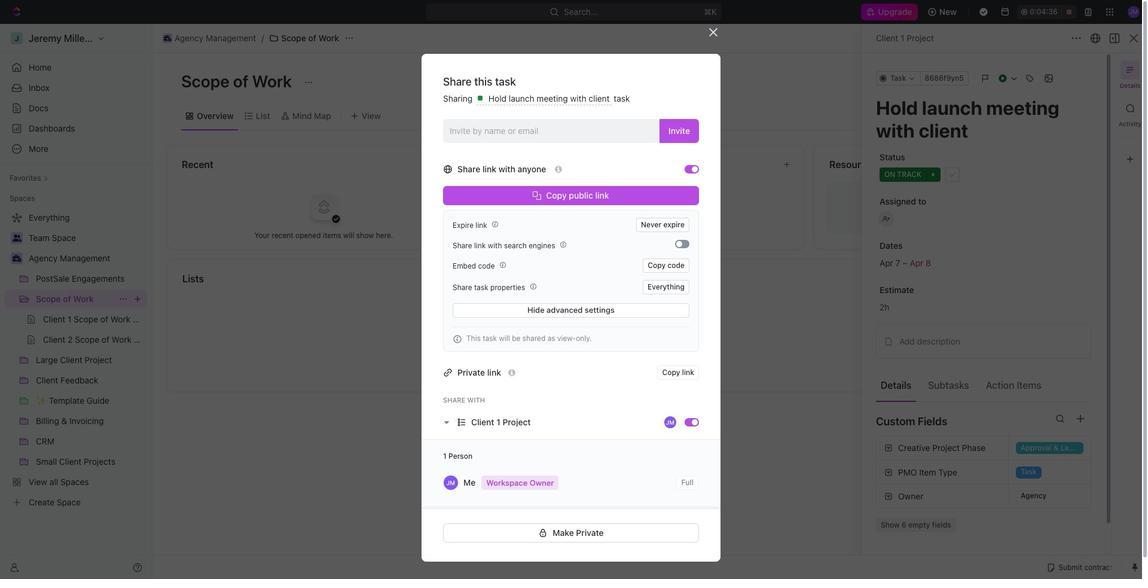 Task type: describe. For each thing, give the bounding box(es) containing it.
new button
[[923, 2, 965, 22]]

anyone
[[518, 164, 546, 174]]

overview
[[197, 110, 234, 121]]

opened
[[296, 231, 321, 240]]

details inside button
[[881, 380, 912, 390]]

hold launch meeting with client
[[487, 93, 612, 104]]

action
[[987, 380, 1015, 390]]

add list button
[[629, 353, 667, 367]]

settings
[[585, 305, 615, 315]]

copy code
[[648, 261, 685, 270]]

client
[[589, 93, 610, 104]]

estimate
[[880, 285, 915, 295]]

1 up copy public link
[[547, 178, 551, 188]]

/
[[262, 33, 264, 43]]

scope inside tree
[[36, 294, 61, 304]]

launch
[[509, 93, 535, 104]]

client 2 project c scope of work link
[[501, 212, 799, 232]]

share with
[[443, 396, 485, 404]]

as
[[548, 334, 556, 343]]

hide advanced settings
[[528, 305, 615, 315]]

copy for copy code
[[648, 261, 666, 270]]

inbox link
[[5, 78, 147, 98]]

b
[[583, 197, 588, 208]]

of inside sidebar "navigation"
[[63, 294, 71, 304]]

share for share link with search engines
[[453, 241, 472, 250]]

search
[[504, 241, 527, 250]]

attachments
[[877, 555, 941, 568]]

creative
[[899, 443, 931, 453]]

never expire button
[[637, 218, 690, 232]]

1 horizontal spatial agency
[[175, 33, 204, 43]]

with down private link in the left bottom of the page
[[468, 396, 485, 404]]

add for add list
[[634, 355, 647, 364]]

subtasks button
[[924, 374, 975, 396]]

share this task
[[443, 75, 516, 88]]

1 horizontal spatial client 1 project
[[877, 33, 935, 43]]

pmo item type
[[899, 467, 958, 477]]

your
[[255, 231, 270, 240]]

project inside the 'custom fields' element
[[933, 443, 960, 453]]

1 person
[[443, 451, 473, 460]]

new
[[940, 7, 957, 17]]

2
[[547, 217, 552, 227]]

1 vertical spatial will
[[499, 334, 510, 343]]

add list
[[634, 355, 662, 364]]

workspace owner
[[487, 478, 554, 487]]

status
[[880, 152, 906, 162]]

properties
[[491, 283, 525, 292]]

no recent items image
[[300, 183, 348, 231]]

1 horizontal spatial business time image
[[164, 35, 171, 41]]

0 vertical spatial scope of work link
[[266, 31, 342, 45]]

action items button
[[982, 374, 1047, 396]]

link for share link with anyone
[[483, 164, 497, 174]]

be
[[512, 334, 521, 343]]

0 horizontal spatial will
[[343, 231, 354, 240]]

dashboards link
[[5, 119, 147, 138]]

client 2 project c scope of work
[[522, 217, 649, 227]]

🤝 for client 1 project b scope of work
[[506, 198, 515, 207]]

0 vertical spatial agency management
[[175, 33, 256, 43]]

owner inside the 'custom fields' element
[[899, 491, 924, 501]]

task right 'client'
[[614, 93, 630, 104]]

details button
[[877, 374, 917, 396]]

business time image inside sidebar "navigation"
[[12, 255, 21, 262]]

upgrade link
[[861, 4, 918, 20]]

Edit task name text field
[[877, 96, 1092, 142]]

0 vertical spatial agency management link
[[160, 31, 259, 45]]

share for share with
[[443, 396, 466, 404]]

8686f9yn5
[[925, 74, 964, 83]]

1 down upgrade
[[901, 33, 905, 43]]

task up hold
[[495, 75, 516, 88]]

everything
[[648, 282, 685, 291]]

workspace
[[487, 478, 528, 487]]

1 left person
[[443, 451, 447, 460]]

add for add description
[[900, 336, 915, 346]]

agency management inside sidebar "navigation"
[[29, 253, 110, 263]]

lists button
[[182, 272, 1114, 286]]

custom fields
[[877, 415, 948, 428]]

share link with anyone
[[458, 164, 549, 174]]

show
[[881, 521, 900, 530]]

subtasks
[[929, 380, 970, 390]]

resources button
[[829, 157, 1097, 172]]

link for expire link
[[476, 221, 488, 230]]

docs link
[[5, 99, 147, 118]]

your recent opened items will show here.
[[255, 231, 393, 240]]

only.
[[576, 334, 592, 343]]

fields
[[933, 521, 952, 530]]

work inside sidebar "navigation"
[[73, 294, 94, 304]]

client 1 project link
[[877, 33, 935, 43]]

search...
[[565, 7, 599, 17]]

public
[[569, 190, 593, 200]]

1 vertical spatial client 1 project
[[471, 417, 531, 427]]

here.
[[376, 231, 393, 240]]

a
[[583, 178, 588, 188]]

0:04:36
[[1030, 7, 1058, 16]]

1 vertical spatial private
[[576, 527, 604, 538]]

1 down private link in the left bottom of the page
[[497, 417, 501, 427]]

dates
[[880, 241, 903, 251]]

with left anyone
[[499, 164, 516, 174]]

Invite by name or email text field
[[450, 122, 655, 140]]

recent
[[182, 159, 214, 170]]

show
[[356, 231, 374, 240]]

copy for copy link
[[663, 368, 681, 377]]

no lists icon. image
[[624, 288, 672, 336]]

custom fields element
[[877, 436, 1092, 533]]

phase
[[963, 443, 986, 453]]

show 6 empty fields
[[881, 521, 952, 530]]

0 vertical spatial jm
[[666, 419, 675, 426]]

empty
[[909, 521, 931, 530]]

share for share link with anyone
[[458, 164, 481, 174]]

0 vertical spatial scope of work
[[281, 33, 339, 43]]

description
[[918, 336, 961, 346]]

map
[[314, 110, 331, 121]]

attachments button
[[877, 547, 1092, 576]]

0:04:36 button
[[1018, 5, 1077, 19]]

person
[[449, 451, 473, 460]]

link for share link with search engines
[[474, 241, 486, 250]]

link for private link
[[488, 367, 501, 377]]

copy for copy public link
[[547, 190, 567, 200]]

embed code
[[453, 262, 497, 271]]

task right the this
[[483, 334, 497, 343]]

share for share this task
[[443, 75, 472, 88]]

client for a
[[522, 178, 545, 188]]



Task type: vqa. For each thing, say whether or not it's contained in the screenshot.
Dialog
no



Task type: locate. For each thing, give the bounding box(es) containing it.
of
[[309, 33, 317, 43], [233, 71, 249, 91], [617, 178, 625, 188], [617, 197, 625, 208], [619, 217, 626, 227], [63, 294, 71, 304]]

details up the activity
[[1120, 82, 1141, 89]]

1 horizontal spatial list
[[649, 355, 662, 364]]

1 vertical spatial list
[[649, 355, 662, 364]]

scope of work inside tree
[[36, 294, 94, 304]]

fields
[[918, 415, 948, 428]]

0 horizontal spatial owner
[[530, 478, 554, 487]]

private right make
[[576, 527, 604, 538]]

scope
[[281, 33, 306, 43], [181, 71, 230, 91], [590, 178, 615, 188], [590, 197, 615, 208], [592, 217, 616, 227], [36, 294, 61, 304]]

8686f9yn5 button
[[921, 71, 969, 86]]

0 vertical spatial add
[[900, 336, 915, 346]]

link for copy link
[[682, 368, 695, 377]]

custom
[[877, 415, 916, 428]]

add left description
[[900, 336, 915, 346]]

task down the embed code
[[474, 283, 489, 292]]

code up everything on the right
[[668, 261, 685, 270]]

1 vertical spatial management
[[60, 253, 110, 263]]

pmo
[[899, 467, 918, 477]]

with left 'client'
[[571, 93, 587, 104]]

0 vertical spatial client 1 project
[[877, 33, 935, 43]]

sharing
[[443, 93, 475, 104]]

items
[[323, 231, 341, 240]]

owner right workspace
[[530, 478, 554, 487]]

hide
[[528, 305, 545, 315]]

1 vertical spatial agency
[[29, 253, 58, 263]]

0 vertical spatial 🤝
[[506, 179, 515, 188]]

automations button
[[1059, 29, 1121, 47]]

copy
[[547, 190, 567, 200], [648, 261, 666, 270], [663, 368, 681, 377]]

share down expire
[[453, 241, 472, 250]]

client for c
[[522, 217, 545, 227]]

0 vertical spatial copy
[[547, 190, 567, 200]]

share down the embed
[[453, 283, 472, 292]]

lists
[[182, 273, 204, 284]]

link
[[483, 164, 497, 174], [596, 190, 609, 200], [476, 221, 488, 230], [474, 241, 486, 250], [488, 367, 501, 377], [682, 368, 695, 377]]

agency inside sidebar "navigation"
[[29, 253, 58, 263]]

code
[[668, 261, 685, 270], [478, 262, 495, 271]]

never expire
[[641, 220, 685, 229]]

favorites button
[[5, 171, 53, 185]]

mind map
[[292, 110, 331, 121]]

1 horizontal spatial details
[[1120, 82, 1141, 89]]

0 horizontal spatial list
[[256, 110, 270, 121]]

tree containing agency management
[[5, 208, 147, 512]]

sidebar navigation
[[0, 24, 153, 579]]

make
[[553, 527, 574, 538]]

this
[[467, 334, 481, 343]]

docs down invite by name or email text field
[[506, 159, 529, 170]]

0 vertical spatial list
[[256, 110, 270, 121]]

share up expire link
[[458, 164, 481, 174]]

advanced
[[547, 305, 583, 315]]

0 horizontal spatial code
[[478, 262, 495, 271]]

everything button
[[643, 280, 690, 294]]

custom fields button
[[877, 407, 1092, 436]]

0 vertical spatial details
[[1120, 82, 1141, 89]]

0 horizontal spatial jm
[[447, 479, 455, 486]]

automations
[[1065, 33, 1115, 43]]

client 1 project down upgrade
[[877, 33, 935, 43]]

0 horizontal spatial business time image
[[12, 255, 21, 262]]

⌘k
[[705, 7, 718, 17]]

c
[[584, 217, 590, 227]]

view-
[[558, 334, 576, 343]]

invite
[[669, 125, 690, 136]]

share for share task properties
[[453, 283, 472, 292]]

private link
[[458, 367, 501, 377]]

hold
[[489, 93, 507, 104]]

copy up lists button
[[648, 261, 666, 270]]

this task will be shared as view-only.
[[467, 334, 592, 343]]

overview link
[[194, 107, 234, 124]]

1 vertical spatial copy
[[648, 261, 666, 270]]

0 vertical spatial agency
[[175, 33, 204, 43]]

client 1 project b scope of work
[[522, 197, 647, 208]]

favorites
[[10, 174, 41, 182]]

engines
[[529, 241, 556, 250]]

🤝 for client 1 project a scope of work
[[506, 179, 515, 188]]

tree
[[5, 208, 147, 512]]

1 vertical spatial add
[[634, 355, 647, 364]]

will left be
[[499, 334, 510, 343]]

1 horizontal spatial management
[[206, 33, 256, 43]]

mind map link
[[290, 107, 331, 124]]

0 horizontal spatial client 1 project
[[471, 417, 531, 427]]

activity
[[1119, 120, 1142, 127]]

0 vertical spatial will
[[343, 231, 354, 240]]

tree inside sidebar "navigation"
[[5, 208, 147, 512]]

assigned
[[880, 196, 917, 206]]

home
[[29, 62, 52, 72]]

docs inside sidebar "navigation"
[[29, 103, 48, 113]]

client
[[877, 33, 899, 43], [522, 178, 545, 188], [522, 197, 545, 208], [522, 217, 545, 227], [471, 417, 495, 427]]

1 vertical spatial owner
[[899, 491, 924, 501]]

share
[[443, 75, 472, 88], [458, 164, 481, 174], [453, 241, 472, 250], [453, 283, 472, 292], [443, 396, 466, 404]]

expire link
[[453, 221, 490, 230]]

1 vertical spatial scope of work
[[181, 71, 296, 91]]

0 horizontal spatial agency management
[[29, 253, 110, 263]]

1 vertical spatial jm
[[447, 479, 455, 486]]

jm
[[666, 419, 675, 426], [447, 479, 455, 486]]

details up the custom
[[881, 380, 912, 390]]

0 horizontal spatial agency
[[29, 253, 58, 263]]

with left the search
[[488, 241, 502, 250]]

client 1 project a scope of work
[[522, 178, 647, 188]]

expire
[[453, 221, 474, 230]]

expire
[[664, 220, 685, 229]]

list inside button
[[649, 355, 662, 364]]

scope of work
[[281, 33, 339, 43], [181, 71, 296, 91], [36, 294, 94, 304]]

agency management link inside tree
[[29, 249, 145, 268]]

0 vertical spatial business time image
[[164, 35, 171, 41]]

0 horizontal spatial docs
[[29, 103, 48, 113]]

code for copy code
[[668, 261, 685, 270]]

management inside tree
[[60, 253, 110, 263]]

list
[[256, 110, 270, 121], [649, 355, 662, 364]]

🤝
[[506, 179, 515, 188], [506, 198, 515, 207]]

0 horizontal spatial details
[[881, 380, 912, 390]]

share up sharing
[[443, 75, 472, 88]]

work inside client 2 project c scope of work link
[[629, 217, 649, 227]]

1 vertical spatial 🤝
[[506, 198, 515, 207]]

will left show
[[343, 231, 354, 240]]

business time image
[[164, 35, 171, 41], [12, 255, 21, 262]]

0 vertical spatial management
[[206, 33, 256, 43]]

meeting
[[537, 93, 568, 104]]

0 horizontal spatial scope of work link
[[36, 290, 114, 309]]

private up share with
[[458, 367, 485, 377]]

1 vertical spatial scope of work link
[[36, 290, 114, 309]]

1 up 2
[[547, 197, 551, 208]]

docs down "inbox"
[[29, 103, 48, 113]]

client for b
[[522, 197, 545, 208]]

jm left me
[[447, 479, 455, 486]]

share down private link in the left bottom of the page
[[443, 396, 466, 404]]

0 vertical spatial docs
[[29, 103, 48, 113]]

1 horizontal spatial agency management
[[175, 33, 256, 43]]

1 vertical spatial docs
[[506, 159, 529, 170]]

owner
[[530, 478, 554, 487], [899, 491, 924, 501]]

project
[[907, 33, 935, 43], [553, 178, 580, 188], [553, 197, 580, 208], [554, 217, 582, 227], [503, 417, 531, 427], [933, 443, 960, 453]]

task sidebar navigation tab list
[[1118, 60, 1144, 169]]

2 🤝 from the top
[[506, 198, 515, 207]]

type
[[939, 467, 958, 477]]

copy down add list button
[[663, 368, 681, 377]]

1
[[901, 33, 905, 43], [547, 178, 551, 188], [547, 197, 551, 208], [497, 417, 501, 427], [443, 451, 447, 460]]

to
[[919, 196, 927, 206]]

1 horizontal spatial private
[[576, 527, 604, 538]]

1 horizontal spatial code
[[668, 261, 685, 270]]

1 vertical spatial agency management link
[[29, 249, 145, 268]]

1 horizontal spatial docs
[[506, 159, 529, 170]]

share link with search engines
[[453, 241, 558, 250]]

task
[[495, 75, 516, 88], [614, 93, 630, 104], [474, 283, 489, 292], [483, 334, 497, 343]]

share task properties
[[453, 283, 528, 292]]

0 horizontal spatial add
[[634, 355, 647, 364]]

client 1 project
[[877, 33, 935, 43], [471, 417, 531, 427]]

owner down pmo
[[899, 491, 924, 501]]

copy public link
[[547, 190, 609, 200]]

items
[[1017, 380, 1042, 390]]

inbox
[[29, 83, 50, 93]]

1 vertical spatial details
[[881, 380, 912, 390]]

2 vertical spatial scope of work
[[36, 294, 94, 304]]

client 1 project down share with
[[471, 417, 531, 427]]

jm down copy link
[[666, 419, 675, 426]]

code up share task properties
[[478, 262, 495, 271]]

embed
[[453, 262, 476, 271]]

copy left public
[[547, 190, 567, 200]]

1 horizontal spatial owner
[[899, 491, 924, 501]]

code for embed code
[[478, 262, 495, 271]]

list link
[[254, 107, 270, 124]]

details inside task sidebar navigation tab list
[[1120, 82, 1141, 89]]

0 horizontal spatial private
[[458, 367, 485, 377]]

0 vertical spatial private
[[458, 367, 485, 377]]

will
[[343, 231, 354, 240], [499, 334, 510, 343]]

0 horizontal spatial management
[[60, 253, 110, 263]]

1 vertical spatial agency management
[[29, 253, 110, 263]]

management
[[206, 33, 256, 43], [60, 253, 110, 263]]

1 horizontal spatial jm
[[666, 419, 675, 426]]

1 horizontal spatial add
[[900, 336, 915, 346]]

1 vertical spatial business time image
[[12, 255, 21, 262]]

spaces
[[10, 194, 35, 203]]

1 horizontal spatial agency management link
[[160, 31, 259, 45]]

add down no lists icon.
[[634, 355, 647, 364]]

1 horizontal spatial will
[[499, 334, 510, 343]]

1 🤝 from the top
[[506, 179, 515, 188]]

upgrade
[[878, 7, 912, 17]]

2 vertical spatial copy
[[663, 368, 681, 377]]

action items
[[987, 380, 1042, 390]]

0 vertical spatial owner
[[530, 478, 554, 487]]

list down no lists icon.
[[649, 355, 662, 364]]

6
[[902, 521, 907, 530]]

home link
[[5, 58, 147, 77]]

1 horizontal spatial scope of work link
[[266, 31, 342, 45]]

agency management
[[175, 33, 256, 43], [29, 253, 110, 263]]

list left mind
[[256, 110, 270, 121]]

0 horizontal spatial agency management link
[[29, 249, 145, 268]]

resources
[[830, 159, 877, 170]]

copy link
[[663, 368, 695, 377]]



